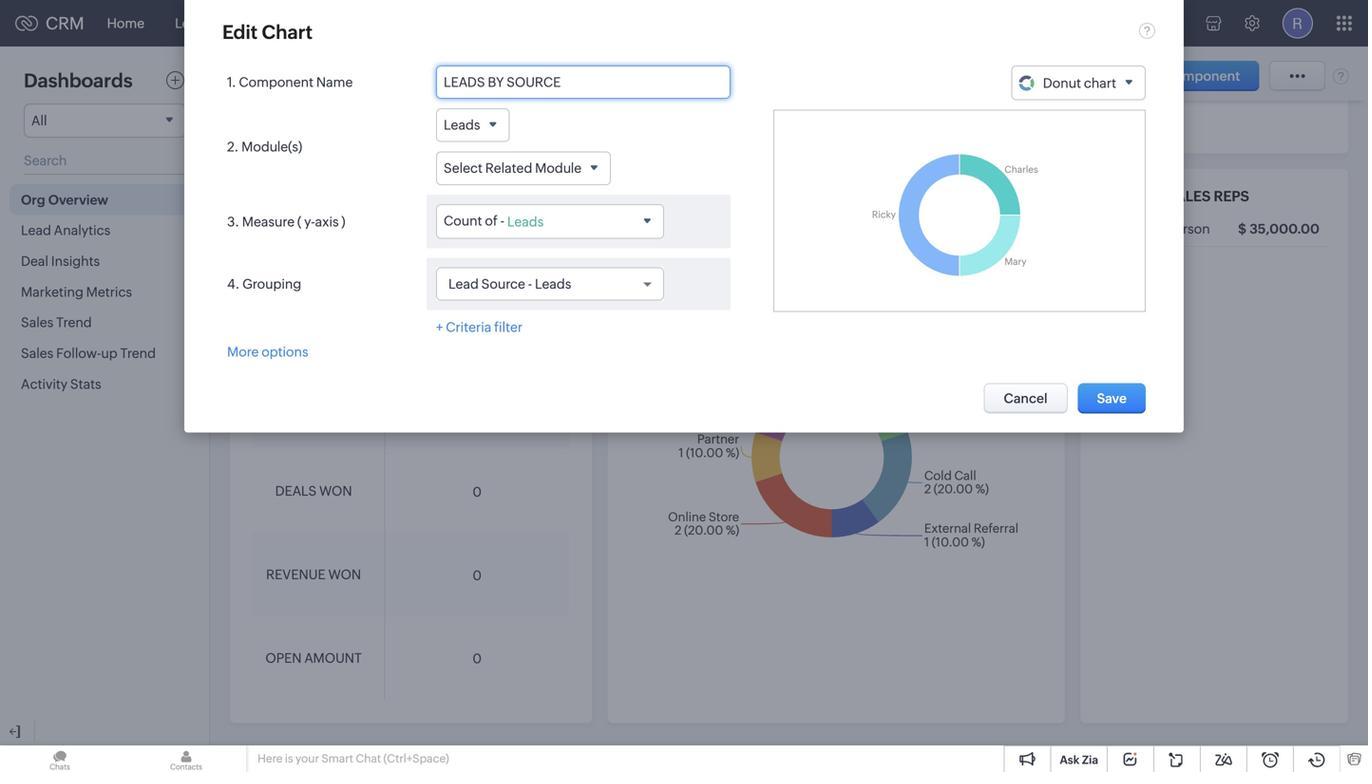 Task type: locate. For each thing, give the bounding box(es) containing it.
2 vertical spatial 0
[[473, 652, 482, 667]]

axis
[[315, 214, 339, 229]]

leads down monitor
[[507, 214, 544, 230]]

lead down march
[[449, 277, 479, 292]]

1 horizontal spatial lead
[[449, 277, 479, 292]]

edit chart
[[222, 21, 313, 43]]

march 2024
[[437, 242, 516, 258]]

source
[[481, 277, 525, 292]]

up
[[101, 346, 117, 361]]

leads up select
[[444, 117, 480, 133]]

leads inside leads link
[[175, 16, 212, 31]]

1 vertical spatial lead
[[449, 277, 479, 292]]

help image
[[1139, 22, 1155, 39]]

1 vertical spatial trend
[[120, 346, 156, 361]]

won
[[319, 484, 352, 499], [328, 567, 361, 583]]

0 vertical spatial 0
[[473, 484, 482, 500]]

None submit
[[1078, 383, 1146, 414]]

your
[[296, 753, 319, 765]]

sales up activity on the left
[[21, 346, 53, 361]]

ask
[[1060, 754, 1080, 767]]

trend down marketing metrics
[[56, 315, 92, 330]]

0 vertical spatial -
[[500, 213, 505, 229]]

home
[[107, 16, 145, 31]]

- right of
[[500, 213, 505, 229]]

sales trend link
[[10, 307, 200, 338]]

grouping
[[242, 277, 301, 292]]

- inside count of  - leads
[[500, 213, 505, 229]]

2 sales from the top
[[21, 346, 53, 361]]

dashboards
[[24, 70, 133, 92]]

0 horizontal spatial lead
[[21, 223, 51, 238]]

last
[[249, 188, 283, 205]]

select related module
[[444, 161, 582, 176]]

anderson
[[1150, 221, 1210, 236]]

leads left edit
[[175, 16, 212, 31]]

won for deals won
[[319, 484, 352, 499]]

deal
[[21, 254, 48, 269]]

1 vertical spatial won
[[328, 567, 361, 583]]

ruby
[[1116, 221, 1147, 236]]

leads
[[175, 16, 212, 31], [444, 117, 480, 133], [507, 214, 544, 230], [535, 277, 571, 292]]

Donut chart field
[[1012, 66, 1146, 100]]

component name
[[239, 75, 353, 90]]

won right "deals"
[[319, 484, 352, 499]]

None text field
[[436, 66, 731, 99]]

marketing metrics
[[21, 284, 132, 300]]

trend
[[56, 315, 92, 330], [120, 346, 156, 361]]

module
[[535, 161, 582, 176]]

calendar image
[[1167, 16, 1183, 31]]

3 0 from the top
[[473, 652, 482, 667]]

performance
[[365, 188, 472, 205]]

chat
[[356, 753, 381, 765]]

Select Related Module field
[[436, 152, 611, 185]]

0 vertical spatial lead
[[21, 223, 51, 238]]

+ criteria filter more options
[[227, 320, 523, 360]]

lead for lead source - leads
[[449, 277, 479, 292]]

1 horizontal spatial -
[[528, 277, 532, 292]]

org overview
[[21, 192, 108, 207]]

activity stats link
[[10, 369, 200, 399]]

0
[[473, 484, 482, 500], [473, 568, 482, 583], [473, 652, 482, 667]]

0 horizontal spatial -
[[500, 213, 505, 229]]

sales
[[21, 315, 53, 330], [21, 346, 53, 361]]

donut
[[1043, 76, 1081, 91]]

10
[[470, 317, 484, 333]]

edit
[[222, 21, 258, 43]]

here
[[258, 753, 283, 765]]

35,000.00
[[1250, 221, 1320, 236]]

Search text field
[[24, 147, 185, 175]]

2 0 from the top
[[473, 568, 482, 583]]

prolific sales reps
[[1100, 188, 1249, 205]]

0 for open amount
[[473, 652, 482, 667]]

source
[[697, 188, 755, 205]]

reps
[[1214, 188, 1249, 205]]

of
[[485, 213, 498, 229]]

trend right up
[[120, 346, 156, 361]]

marketing metrics link
[[10, 277, 200, 307]]

overview
[[48, 192, 108, 207]]

marketing
[[21, 284, 83, 300]]

lead up deal
[[21, 223, 51, 238]]

stats
[[70, 377, 101, 392]]

0 vertical spatial trend
[[56, 315, 92, 330]]

is
[[285, 753, 293, 765]]

y-
[[304, 214, 315, 229]]

count of  - leads
[[444, 213, 544, 230]]

(
[[297, 214, 301, 229]]

filter
[[494, 320, 523, 335]]

$ 35,000.00
[[1238, 221, 1320, 236]]

org
[[21, 192, 45, 207]]

1 0 from the top
[[473, 484, 482, 500]]

2024
[[482, 242, 516, 258]]

0 vertical spatial won
[[319, 484, 352, 499]]

+
[[436, 320, 443, 335]]

measure ( y-axis )
[[242, 214, 346, 229]]

0 vertical spatial sales
[[21, 315, 53, 330]]

none field containing count of  -
[[436, 204, 664, 239]]

signals element
[[1119, 0, 1155, 47]]

leads by source
[[627, 188, 755, 205]]

1 sales from the top
[[21, 315, 53, 330]]

won right the "revenue"
[[328, 567, 361, 583]]

contacts image
[[126, 746, 246, 773]]

-
[[500, 213, 505, 229], [528, 277, 532, 292]]

ask zia
[[1060, 754, 1098, 767]]

deals
[[275, 484, 317, 499]]

won for revenue won
[[328, 567, 361, 583]]

1 vertical spatial sales
[[21, 346, 53, 361]]

- for source
[[528, 277, 532, 292]]

metrics
[[86, 284, 132, 300]]

1 vertical spatial 0
[[473, 568, 482, 583]]

crm
[[46, 14, 84, 33]]

sales down marketing at the left top
[[21, 315, 53, 330]]

follow-
[[56, 346, 101, 361]]

sales for sales trend
[[21, 315, 53, 330]]

1 vertical spatial -
[[528, 277, 532, 292]]

None button
[[1117, 61, 1259, 91], [984, 383, 1068, 414], [1117, 61, 1259, 91], [984, 383, 1068, 414]]

crm link
[[15, 14, 84, 33]]

revenue won
[[266, 567, 361, 583]]

leads inside leads field
[[444, 117, 480, 133]]

- right source
[[528, 277, 532, 292]]

None field
[[436, 204, 664, 239]]

name
[[316, 75, 353, 90]]



Task type: describe. For each thing, give the bounding box(es) containing it.
Leads field
[[436, 108, 510, 142]]

last 3 months performance monitor
[[249, 188, 543, 205]]

leads inside count of  - leads
[[507, 214, 544, 230]]

sales trend
[[21, 315, 92, 330]]

amount
[[304, 651, 362, 666]]

open amount
[[265, 651, 362, 666]]

options
[[262, 345, 308, 360]]

zia
[[1082, 754, 1098, 767]]

)
[[342, 214, 346, 229]]

count
[[444, 213, 482, 229]]

- for of
[[500, 213, 505, 229]]

1 horizontal spatial trend
[[120, 346, 156, 361]]

insights
[[51, 254, 100, 269]]

criteria
[[446, 320, 492, 335]]

chart
[[262, 21, 313, 43]]

leads right source
[[535, 277, 571, 292]]

signals image
[[1131, 15, 1144, 31]]

by
[[676, 188, 694, 205]]

donut chart
[[1043, 76, 1117, 91]]

sales follow-up trend link
[[10, 338, 200, 369]]

activity
[[21, 377, 68, 392]]

home link
[[92, 0, 160, 46]]

chart
[[1084, 76, 1117, 91]]

revenue
[[266, 567, 326, 583]]

open
[[265, 651, 302, 666]]

module(s)
[[241, 139, 302, 154]]

select
[[444, 161, 483, 176]]

leads
[[627, 188, 673, 205]]

logo image
[[15, 16, 38, 31]]

deal insights
[[21, 254, 100, 269]]

analytics
[[54, 223, 110, 238]]

sales follow-up trend
[[21, 346, 156, 361]]

measure
[[242, 214, 295, 229]]

component
[[239, 75, 314, 90]]

lead analytics
[[21, 223, 110, 238]]

(ctrl+space)
[[383, 753, 449, 765]]

help image
[[1333, 67, 1349, 85]]

3
[[287, 188, 296, 205]]

profile element
[[1271, 0, 1325, 46]]

$
[[1238, 221, 1247, 236]]

here is your smart chat (ctrl+space)
[[258, 753, 449, 765]]

ruby anderson
[[1116, 221, 1210, 236]]

0 for deals won
[[473, 484, 482, 500]]

related
[[485, 161, 532, 176]]

chats image
[[0, 746, 120, 773]]

contacts link
[[227, 0, 313, 46]]

deals won
[[275, 484, 352, 499]]

deal insights link
[[10, 246, 200, 277]]

more options link
[[227, 345, 308, 360]]

lead analytics link
[[10, 215, 200, 246]]

0 for revenue won
[[473, 568, 482, 583]]

org overview link
[[10, 184, 200, 215]]

months
[[299, 188, 361, 205]]

profile image
[[1283, 8, 1313, 38]]

more
[[227, 345, 259, 360]]

smart
[[322, 753, 353, 765]]

activity stats
[[21, 377, 101, 392]]

lead for lead analytics
[[21, 223, 51, 238]]

prolific
[[1100, 188, 1164, 205]]

sales for sales follow-up trend
[[21, 346, 53, 361]]

contacts
[[242, 16, 298, 31]]

monitor
[[475, 188, 543, 205]]

march
[[437, 242, 479, 258]]

sales
[[1167, 188, 1211, 205]]

0 horizontal spatial trend
[[56, 315, 92, 330]]

leads link
[[160, 0, 227, 46]]



Task type: vqa. For each thing, say whether or not it's contained in the screenshot.
insights
yes



